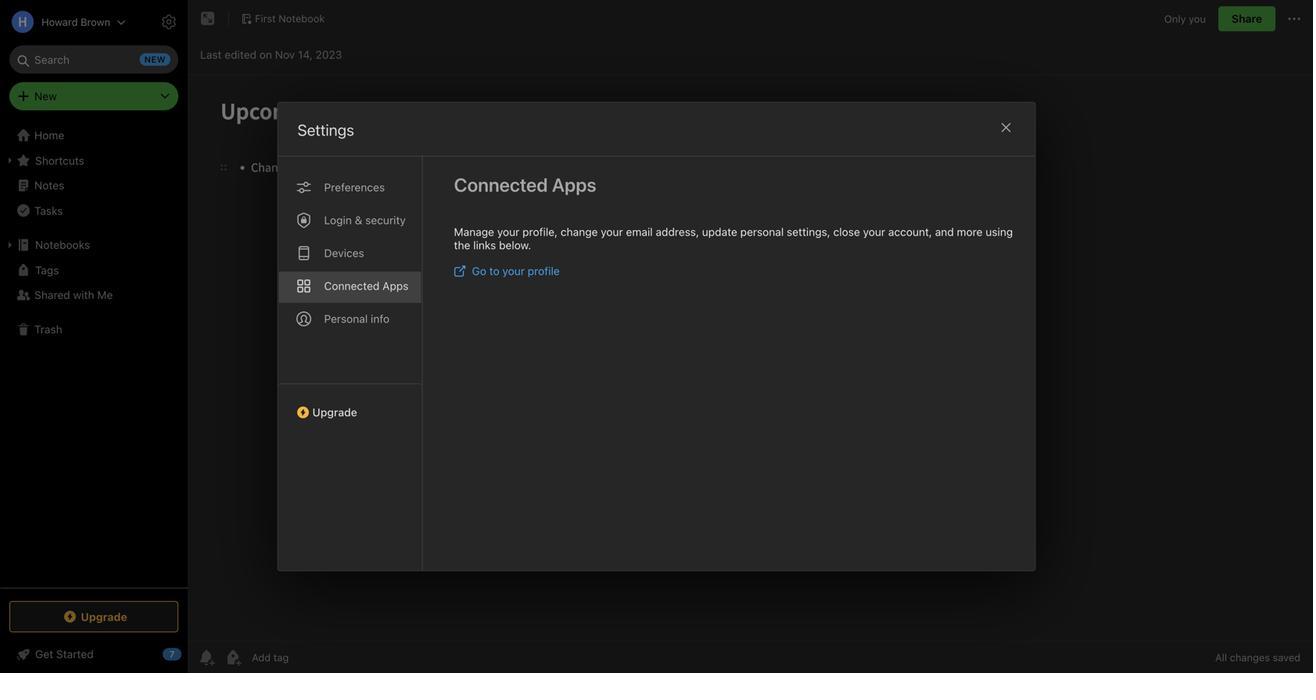 Task type: locate. For each thing, give the bounding box(es) containing it.
tab list
[[278, 157, 423, 571]]

last
[[200, 48, 222, 61]]

links
[[474, 239, 496, 252]]

tab list containing preferences
[[278, 157, 423, 571]]

to
[[490, 265, 500, 277]]

profile,
[[523, 225, 558, 238]]

connected apps up profile,
[[454, 174, 597, 196]]

update
[[703, 225, 738, 238]]

last edited on nov 14, 2023
[[200, 48, 342, 61]]

connected up manage
[[454, 174, 548, 196]]

1 horizontal spatial upgrade
[[313, 406, 357, 419]]

1 vertical spatial upgrade button
[[9, 601, 178, 632]]

tree
[[0, 123, 188, 587]]

go
[[472, 265, 487, 277]]

1 vertical spatial connected
[[324, 279, 380, 292]]

login & security
[[324, 214, 406, 227]]

settings
[[298, 121, 354, 139]]

Search text field
[[20, 45, 167, 74]]

0 vertical spatial connected
[[454, 174, 548, 196]]

more
[[958, 225, 983, 238]]

edited
[[225, 48, 257, 61]]

trash link
[[0, 317, 187, 342]]

home
[[34, 129, 64, 142]]

&
[[355, 214, 363, 227]]

tasks button
[[0, 198, 187, 223]]

connected apps
[[454, 174, 597, 196], [324, 279, 409, 292]]

settings,
[[787, 225, 831, 238]]

apps up info
[[383, 279, 409, 292]]

the
[[454, 239, 471, 252]]

close image
[[997, 118, 1016, 137]]

1 vertical spatial connected apps
[[324, 279, 409, 292]]

add tag image
[[224, 648, 243, 667]]

upgrade button inside tab list
[[278, 383, 422, 425]]

info
[[371, 312, 390, 325]]

1 horizontal spatial connected
[[454, 174, 548, 196]]

1 horizontal spatial upgrade button
[[278, 383, 422, 425]]

add a reminder image
[[197, 648, 216, 667]]

settings image
[[160, 13, 178, 31]]

connected apps up "personal info" at the top left of page
[[324, 279, 409, 292]]

None search field
[[20, 45, 167, 74]]

apps up "change"
[[552, 174, 597, 196]]

with
[[73, 288, 94, 301]]

manage your profile, change your email address, update personal settings, close your account, and more using the links below.
[[454, 225, 1014, 252]]

security
[[366, 214, 406, 227]]

1 horizontal spatial connected apps
[[454, 174, 597, 196]]

1 vertical spatial apps
[[383, 279, 409, 292]]

apps
[[552, 174, 597, 196], [383, 279, 409, 292]]

connected up "personal info" at the top left of page
[[324, 279, 380, 292]]

expand note image
[[199, 9, 218, 28]]

home link
[[0, 123, 188, 148]]

tasks
[[34, 204, 63, 217]]

upgrade
[[313, 406, 357, 419], [81, 610, 127, 623]]

all
[[1216, 652, 1228, 663]]

change
[[561, 225, 598, 238]]

your
[[498, 225, 520, 238], [601, 225, 623, 238], [864, 225, 886, 238], [503, 265, 525, 277]]

your right the close at the right of page
[[864, 225, 886, 238]]

new button
[[9, 82, 178, 110]]

using
[[986, 225, 1014, 238]]

connected
[[454, 174, 548, 196], [324, 279, 380, 292]]

upgrade button
[[278, 383, 422, 425], [9, 601, 178, 632]]

0 vertical spatial upgrade button
[[278, 383, 422, 425]]

connected apps inside tab list
[[324, 279, 409, 292]]

share
[[1233, 12, 1263, 25]]

first notebook button
[[236, 8, 331, 30]]

trash
[[34, 323, 62, 336]]

shortcuts
[[35, 154, 84, 167]]

0 horizontal spatial connected apps
[[324, 279, 409, 292]]

notes
[[34, 179, 64, 192]]

0 vertical spatial connected apps
[[454, 174, 597, 196]]

shortcuts button
[[0, 148, 187, 173]]

0 vertical spatial apps
[[552, 174, 597, 196]]

first notebook
[[255, 13, 325, 24]]

tags button
[[0, 257, 187, 283]]

0 horizontal spatial connected
[[324, 279, 380, 292]]

0 horizontal spatial upgrade
[[81, 610, 127, 623]]

0 horizontal spatial apps
[[383, 279, 409, 292]]

manage
[[454, 225, 495, 238]]

Note Editor text field
[[188, 75, 1314, 641]]

1 vertical spatial upgrade
[[81, 610, 127, 623]]

14,
[[298, 48, 313, 61]]



Task type: describe. For each thing, give the bounding box(es) containing it.
0 horizontal spatial upgrade button
[[9, 601, 178, 632]]

notebooks
[[35, 238, 90, 251]]

changes
[[1231, 652, 1271, 663]]

your up below.
[[498, 225, 520, 238]]

only
[[1165, 13, 1187, 24]]

you
[[1190, 13, 1207, 24]]

new
[[34, 90, 57, 103]]

preferences
[[324, 181, 385, 194]]

2023
[[316, 48, 342, 61]]

1 horizontal spatial apps
[[552, 174, 597, 196]]

only you
[[1165, 13, 1207, 24]]

go to your profile
[[472, 265, 560, 277]]

on
[[260, 48, 272, 61]]

below.
[[499, 239, 532, 252]]

all changes saved
[[1216, 652, 1301, 663]]

shared with me link
[[0, 283, 187, 308]]

saved
[[1274, 652, 1301, 663]]

notebook
[[279, 13, 325, 24]]

me
[[97, 288, 113, 301]]

profile
[[528, 265, 560, 277]]

expand notebooks image
[[4, 239, 16, 251]]

first
[[255, 13, 276, 24]]

connected inside tab list
[[324, 279, 380, 292]]

share button
[[1219, 6, 1276, 31]]

personal
[[741, 225, 784, 238]]

nov
[[275, 48, 295, 61]]

devices
[[324, 247, 364, 259]]

notebooks link
[[0, 232, 187, 257]]

your left the email
[[601, 225, 623, 238]]

login
[[324, 214, 352, 227]]

tree containing home
[[0, 123, 188, 587]]

0 vertical spatial upgrade
[[313, 406, 357, 419]]

note window element
[[188, 0, 1314, 673]]

shared with me
[[34, 288, 113, 301]]

notes link
[[0, 173, 187, 198]]

and
[[936, 225, 955, 238]]

account,
[[889, 225, 933, 238]]

personal
[[324, 312, 368, 325]]

go to your profile button
[[454, 265, 560, 277]]

email
[[626, 225, 653, 238]]

personal info
[[324, 312, 390, 325]]

apps inside tab list
[[383, 279, 409, 292]]

address,
[[656, 225, 700, 238]]

shared
[[34, 288, 70, 301]]

close
[[834, 225, 861, 238]]

tags
[[35, 264, 59, 276]]

your right to
[[503, 265, 525, 277]]



Task type: vqa. For each thing, say whether or not it's contained in the screenshot.
tree containing Home
yes



